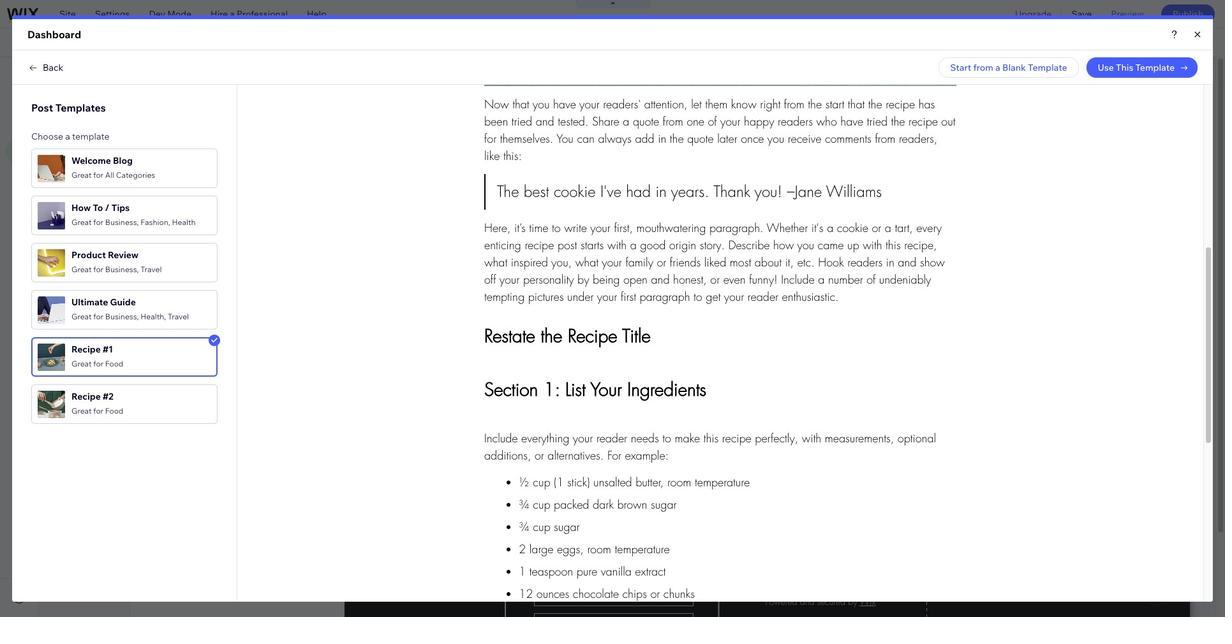 Task type: locate. For each thing, give the bounding box(es) containing it.
upgrade
[[1015, 8, 1052, 20]]

your
[[379, 37, 398, 49]]

blog
[[54, 126, 73, 138]]

menu up blog pages
[[73, 103, 96, 115]]

0 vertical spatial pages
[[76, 70, 106, 82]]

site
[[59, 8, 76, 20], [54, 70, 74, 82], [54, 103, 71, 115]]

0 vertical spatial blog
[[48, 37, 73, 49]]

1 vertical spatial menu
[[73, 103, 96, 115]]

preview
[[1111, 8, 1144, 20]]

save button
[[1062, 0, 1102, 28]]

0 vertical spatial menu
[[129, 70, 156, 82]]

100%
[[1065, 37, 1087, 49]]

dev
[[149, 8, 165, 20]]

site up blog
[[54, 103, 71, 115]]

pages left and
[[76, 70, 106, 82]]

1 vertical spatial pages
[[75, 126, 101, 138]]

a
[[230, 8, 235, 20]]

menu
[[129, 70, 156, 82], [73, 103, 96, 115]]

publish button
[[1161, 4, 1215, 24]]

blog pages
[[54, 126, 101, 138]]

pages right blog
[[75, 126, 101, 138]]

0 horizontal spatial menu
[[73, 103, 96, 115]]

site for site
[[59, 8, 76, 20]]

0 vertical spatial site
[[59, 8, 76, 20]]

tools
[[1124, 37, 1146, 49]]

connect
[[342, 37, 377, 49]]

site left settings
[[59, 8, 76, 20]]

save
[[1072, 8, 1092, 20]]

blog
[[48, 37, 73, 49], [174, 137, 200, 148]]

and
[[108, 70, 127, 82]]

site up site menu
[[54, 70, 74, 82]]

1 horizontal spatial blog
[[174, 137, 200, 148]]

2 vertical spatial site
[[54, 103, 71, 115]]

pages
[[76, 70, 106, 82], [75, 126, 101, 138]]

100% button
[[1044, 29, 1096, 57]]

domain
[[400, 37, 432, 49]]

dev mode
[[149, 8, 192, 20]]

site pages and menu
[[54, 70, 156, 82]]

1 horizontal spatial menu
[[129, 70, 156, 82]]

site for site pages and menu
[[54, 70, 74, 82]]

0 horizontal spatial blog
[[48, 37, 73, 49]]

1 vertical spatial site
[[54, 70, 74, 82]]

preview button
[[1102, 0, 1154, 28]]

menu right and
[[129, 70, 156, 82]]



Task type: vqa. For each thing, say whether or not it's contained in the screenshot.
Connect Domain Button
no



Task type: describe. For each thing, give the bounding box(es) containing it.
tools button
[[1097, 29, 1157, 57]]

pages for site
[[76, 70, 106, 82]]

mode
[[167, 8, 192, 20]]

search button
[[1158, 29, 1225, 57]]

professional
[[237, 8, 288, 20]]

publish
[[1173, 8, 1204, 20]]

hire
[[211, 8, 228, 20]]

help
[[307, 8, 327, 20]]

site menu
[[54, 103, 96, 115]]

https://www.wix.com/mysite connect your domain
[[220, 37, 432, 49]]

settings
[[95, 8, 130, 20]]

https://www.wix.com/mysite
[[220, 37, 336, 49]]

pages for blog
[[75, 126, 101, 138]]

hire a professional
[[211, 8, 288, 20]]

1 vertical spatial blog
[[174, 137, 200, 148]]

search
[[1185, 37, 1214, 49]]

site for site menu
[[54, 103, 71, 115]]



